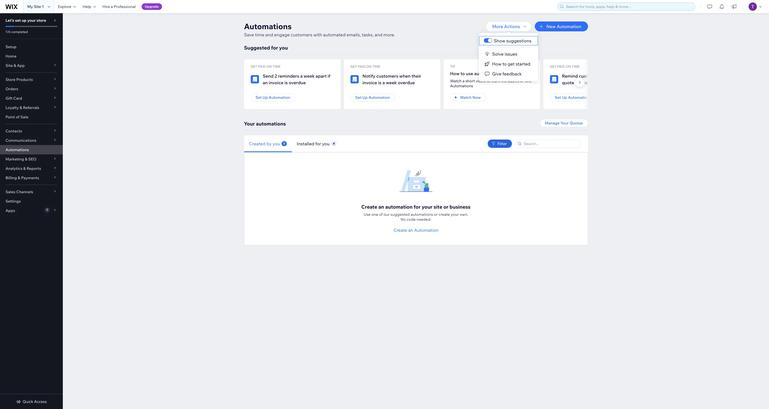 Task type: vqa. For each thing, say whether or not it's contained in the screenshot.
right Up
yes



Task type: locate. For each thing, give the bounding box(es) containing it.
create
[[361, 204, 377, 210], [394, 228, 407, 233]]

site right my
[[34, 4, 41, 9]]

0 horizontal spatial on
[[266, 64, 272, 69]]

invoice down notify
[[363, 80, 377, 85]]

1 their from the left
[[412, 73, 421, 79]]

your left own.
[[451, 212, 459, 217]]

0 horizontal spatial up
[[263, 95, 268, 100]]

set up automation down "2"
[[256, 95, 290, 100]]

1 horizontal spatial create
[[394, 228, 407, 233]]

their right when
[[412, 73, 421, 79]]

1 horizontal spatial your
[[561, 121, 569, 126]]

automations up the watch now button
[[450, 84, 473, 88]]

use
[[364, 212, 371, 217]]

1 vertical spatial an
[[378, 204, 384, 210]]

automations inside automations save time and engage customers with automated emails, tasks, and more.
[[244, 21, 292, 31]]

customers up the in
[[579, 73, 601, 79]]

short
[[466, 79, 475, 84]]

wix
[[525, 79, 531, 84]]

set up automation button
[[251, 93, 295, 102], [350, 93, 395, 102], [550, 93, 595, 102]]

set
[[256, 95, 262, 100], [355, 95, 362, 100], [555, 95, 561, 100]]

how up give
[[492, 61, 502, 67]]

your
[[244, 121, 255, 127], [561, 121, 569, 126]]

0 horizontal spatial week
[[304, 73, 315, 79]]

automations
[[474, 71, 500, 76], [256, 121, 286, 127], [411, 212, 433, 217]]

1 horizontal spatial of
[[379, 212, 383, 217]]

3 get from the left
[[550, 64, 557, 69]]

time up "2"
[[272, 64, 281, 69]]

you for created by you
[[273, 141, 280, 146]]

paid up remind
[[557, 64, 565, 69]]

category image
[[251, 75, 259, 84], [350, 75, 359, 84], [550, 75, 558, 84]]

card
[[13, 96, 22, 101]]

automations up time at the left top of page
[[244, 21, 292, 31]]

1 horizontal spatial overdue
[[398, 80, 415, 85]]

let's
[[6, 18, 14, 23]]

1 horizontal spatial to
[[487, 79, 490, 84]]

automations up create an automation
[[411, 212, 433, 217]]

3 set up automation button from the left
[[550, 93, 595, 102]]

an up our
[[378, 204, 384, 210]]

store products button
[[0, 75, 63, 84]]

automation down "2"
[[269, 95, 290, 100]]

up down quote
[[562, 95, 567, 100]]

0 vertical spatial how
[[492, 61, 502, 67]]

automation down expires
[[568, 95, 590, 100]]

2 is from the left
[[378, 80, 382, 85]]

&
[[14, 63, 16, 68], [20, 105, 22, 110], [25, 157, 27, 162], [23, 166, 26, 171], [18, 176, 20, 181]]

1 paid from the left
[[258, 64, 266, 69]]

sale
[[20, 115, 28, 120]]

solve issues
[[492, 51, 517, 57]]

0 horizontal spatial get
[[251, 64, 257, 69]]

for up code
[[414, 204, 421, 210]]

1 and from the left
[[265, 32, 273, 37]]

analytics
[[6, 166, 22, 171]]

orders
[[6, 87, 18, 92]]

billing & payments button
[[0, 173, 63, 183]]

1 set from the left
[[256, 95, 262, 100]]

sidebar element
[[0, 13, 63, 410]]

0 horizontal spatial your
[[244, 121, 255, 127]]

paid for send
[[258, 64, 266, 69]]

orders button
[[0, 84, 63, 94]]

create an automation
[[394, 228, 439, 233]]

2 horizontal spatial on
[[566, 64, 571, 69]]

category image for remind
[[550, 75, 558, 84]]

2 vertical spatial your
[[451, 212, 459, 217]]

2 horizontal spatial of
[[520, 79, 524, 84]]

create down no
[[394, 228, 407, 233]]

menu
[[479, 36, 538, 79]]

1 get from the left
[[251, 64, 257, 69]]

tab list
[[244, 135, 418, 152]]

overdue inside send 2 reminders a week apart if an invoice is overdue
[[289, 80, 306, 85]]

1 vertical spatial 1
[[596, 80, 598, 85]]

1 right my
[[42, 4, 44, 9]]

and right time at the left top of page
[[265, 32, 273, 37]]

0 vertical spatial create
[[361, 204, 377, 210]]

overdue down when
[[398, 80, 415, 85]]

1 horizontal spatial site
[[34, 4, 41, 9]]

category image for notify
[[350, 75, 359, 84]]

for for installed
[[315, 141, 321, 146]]

suggestions
[[506, 38, 532, 44]]

0 horizontal spatial and
[[265, 32, 273, 37]]

2 vertical spatial automations
[[411, 212, 433, 217]]

customers for remind
[[579, 73, 601, 79]]

your left site
[[422, 204, 433, 210]]

one
[[372, 212, 378, 217]]

how down tip
[[450, 71, 460, 76]]

setup
[[6, 44, 16, 49]]

save
[[244, 32, 254, 37]]

1 horizontal spatial or
[[443, 204, 449, 210]]

to inside how to get started "button"
[[503, 61, 507, 67]]

2 set up automation from the left
[[355, 95, 390, 100]]

create for automation
[[394, 228, 407, 233]]

billing & payments
[[6, 176, 39, 181]]

time for remind
[[572, 64, 580, 69]]

week inside "notify customers when their invoice is a week overdue"
[[386, 80, 397, 85]]

give feedback
[[492, 71, 522, 77]]

0 horizontal spatial overdue
[[289, 80, 306, 85]]

feedback
[[503, 71, 522, 77]]

1 invoice from the left
[[269, 80, 283, 85]]

customers left with
[[291, 32, 312, 37]]

automation down "notify customers when their invoice is a week overdue"
[[369, 95, 390, 100]]

1 on from the left
[[266, 64, 272, 69]]

2 category image from the left
[[350, 75, 359, 84]]

for down engage
[[271, 45, 278, 51]]

1 vertical spatial of
[[16, 115, 20, 120]]

time up notify
[[372, 64, 380, 69]]

customers for notify
[[376, 73, 398, 79]]

1 horizontal spatial week
[[386, 80, 397, 85]]

1 vertical spatial for
[[315, 141, 321, 146]]

to left use
[[461, 71, 465, 76]]

2 horizontal spatial week
[[599, 80, 610, 85]]

1 inside remind customers their price quote expires in 1 week
[[596, 80, 598, 85]]

0 horizontal spatial category image
[[251, 75, 259, 84]]

1 inside sidebar 'element'
[[46, 208, 48, 212]]

category image left notify
[[350, 75, 359, 84]]

create inside button
[[394, 228, 407, 233]]

up down notify
[[362, 95, 368, 100]]

more.
[[383, 32, 395, 37]]

1 right the in
[[596, 80, 598, 85]]

of
[[520, 79, 524, 84], [16, 115, 20, 120], [379, 212, 383, 217]]

to left get
[[503, 61, 507, 67]]

loyalty & referrals button
[[0, 103, 63, 112]]

with
[[313, 32, 322, 37]]

0 vertical spatial automations
[[244, 21, 292, 31]]

customers left when
[[376, 73, 398, 79]]

marketing & seo button
[[0, 155, 63, 164]]

of inside 'create an automation for your site or business use one of our suggested automations or create your own. no code needed.'
[[379, 212, 383, 217]]

1 horizontal spatial automations
[[244, 21, 292, 31]]

2 horizontal spatial automations
[[474, 71, 500, 76]]

my
[[27, 4, 33, 9]]

an inside send 2 reminders a week apart if an invoice is overdue
[[263, 80, 268, 85]]

quick access
[[23, 400, 47, 405]]

issues
[[505, 51, 517, 57]]

1 horizontal spatial paid
[[358, 64, 366, 69]]

1 horizontal spatial get
[[350, 64, 357, 69]]

1 vertical spatial create
[[394, 228, 407, 233]]

1 horizontal spatial how
[[492, 61, 502, 67]]

1 horizontal spatial automations
[[411, 212, 433, 217]]

create inside 'create an automation for your site or business use one of our suggested automations or create your own. no code needed.'
[[361, 204, 377, 210]]

1 horizontal spatial up
[[362, 95, 368, 100]]

2 horizontal spatial set
[[555, 95, 561, 100]]

3 time from the left
[[572, 64, 580, 69]]

site inside site & app popup button
[[6, 63, 13, 68]]

create
[[439, 212, 450, 217]]

an down 'send'
[[263, 80, 268, 85]]

1 horizontal spatial set
[[355, 95, 362, 100]]

0 horizontal spatial automations
[[6, 147, 29, 152]]

1 set up automation from the left
[[256, 95, 290, 100]]

2 set from the left
[[355, 95, 362, 100]]

invoice inside "notify customers when their invoice is a week overdue"
[[363, 80, 377, 85]]

0 vertical spatial of
[[520, 79, 524, 84]]

watch inside button
[[460, 95, 472, 100]]

2 horizontal spatial an
[[408, 228, 413, 233]]

2 and from the left
[[375, 32, 382, 37]]

you left 4
[[322, 141, 330, 146]]

customers inside automations save time and engage customers with automated emails, tasks, and more.
[[291, 32, 312, 37]]

0 horizontal spatial of
[[16, 115, 20, 120]]

for for suggested
[[271, 45, 278, 51]]

more
[[492, 24, 503, 29]]

set up automation for notify customers when their invoice is a week overdue
[[355, 95, 390, 100]]

how inside tip how to use automations watch a short video to learn the basics of wix automations
[[450, 71, 460, 76]]

2 vertical spatial automations
[[6, 147, 29, 152]]

our
[[384, 212, 390, 217]]

set up automation down notify
[[355, 95, 390, 100]]

up down 'send'
[[263, 95, 268, 100]]

by
[[267, 141, 272, 146]]

1 horizontal spatial time
[[372, 64, 380, 69]]

0 horizontal spatial site
[[6, 63, 13, 68]]

1 is from the left
[[284, 80, 288, 85]]

category image left 'send'
[[251, 75, 259, 84]]

0 vertical spatial your
[[27, 18, 36, 23]]

2 horizontal spatial your
[[451, 212, 459, 217]]

paid up notify
[[358, 64, 366, 69]]

0 horizontal spatial create
[[361, 204, 377, 210]]

2 vertical spatial for
[[414, 204, 421, 210]]

1 horizontal spatial set up automation
[[355, 95, 390, 100]]

upgrade
[[145, 4, 159, 9]]

3 set up automation from the left
[[555, 95, 590, 100]]

your up created
[[244, 121, 255, 127]]

an inside button
[[408, 228, 413, 233]]

2 horizontal spatial get
[[550, 64, 557, 69]]

0 vertical spatial watch
[[450, 79, 462, 84]]

their
[[412, 73, 421, 79], [602, 73, 612, 79]]

0 horizontal spatial invoice
[[269, 80, 283, 85]]

overdue down reminders
[[289, 80, 306, 85]]

3 on from the left
[[566, 64, 571, 69]]

0 horizontal spatial your
[[27, 18, 36, 23]]

0 vertical spatial for
[[271, 45, 278, 51]]

watch
[[450, 79, 462, 84], [460, 95, 472, 100]]

filter button
[[488, 140, 512, 148]]

0 horizontal spatial their
[[412, 73, 421, 79]]

of left the sale
[[16, 115, 20, 120]]

get for remind customers their price quote expires in 1 week
[[550, 64, 557, 69]]

2 on from the left
[[366, 64, 372, 69]]

2 invoice from the left
[[363, 80, 377, 85]]

manage your quotas
[[545, 121, 583, 126]]

& right loyalty
[[20, 105, 22, 110]]

1
[[42, 4, 44, 9], [596, 80, 598, 85], [46, 208, 48, 212]]

0 horizontal spatial how
[[450, 71, 460, 76]]

1 time from the left
[[272, 64, 281, 69]]

0 horizontal spatial get paid on time
[[251, 64, 281, 69]]

of left our
[[379, 212, 383, 217]]

2 horizontal spatial to
[[503, 61, 507, 67]]

& left reports
[[23, 166, 26, 171]]

up
[[22, 18, 26, 23]]

automations inside sidebar 'element'
[[6, 147, 29, 152]]

1 vertical spatial to
[[461, 71, 465, 76]]

set for notify customers when their invoice is a week overdue
[[355, 95, 362, 100]]

0 vertical spatial to
[[503, 61, 507, 67]]

automations inside tip how to use automations watch a short video to learn the basics of wix automations
[[450, 84, 473, 88]]

2 horizontal spatial customers
[[579, 73, 601, 79]]

create an automation for your site or business use one of our suggested automations or create your own. no code needed.
[[361, 204, 471, 222]]

site & app button
[[0, 61, 63, 70]]

0 vertical spatial an
[[263, 80, 268, 85]]

2 their from the left
[[602, 73, 612, 79]]

suggested
[[391, 212, 410, 217]]

1 overdue from the left
[[289, 80, 306, 85]]

set up automation button down "2"
[[251, 93, 295, 102]]

time up remind
[[572, 64, 580, 69]]

their inside "notify customers when their invoice is a week overdue"
[[412, 73, 421, 79]]

or down site
[[434, 212, 438, 217]]

2 get from the left
[[350, 64, 357, 69]]

1 horizontal spatial get paid on time
[[350, 64, 380, 69]]

2 paid from the left
[[358, 64, 366, 69]]

watch now button
[[450, 93, 486, 102]]

your left quotas
[[561, 121, 569, 126]]

0 horizontal spatial set
[[256, 95, 262, 100]]

access
[[34, 400, 47, 405]]

to
[[503, 61, 507, 67], [461, 71, 465, 76], [487, 79, 490, 84]]

you right by
[[273, 141, 280, 146]]

1 vertical spatial how
[[450, 71, 460, 76]]

1 horizontal spatial for
[[315, 141, 321, 146]]

give
[[492, 71, 502, 77]]

& right billing
[[18, 176, 20, 181]]

1 get paid on time from the left
[[251, 64, 281, 69]]

1 up from the left
[[263, 95, 268, 100]]

site down home
[[6, 63, 13, 68]]

1 horizontal spatial an
[[378, 204, 384, 210]]

products
[[16, 77, 33, 82]]

on for send
[[266, 64, 272, 69]]

0 horizontal spatial is
[[284, 80, 288, 85]]

1/6 completed
[[6, 30, 28, 34]]

sales channels
[[6, 190, 33, 195]]

2 time from the left
[[372, 64, 380, 69]]

& inside billing & payments popup button
[[18, 176, 20, 181]]

0 horizontal spatial set up automation
[[256, 95, 290, 100]]

1 vertical spatial watch
[[460, 95, 472, 100]]

on up remind
[[566, 64, 571, 69]]

0 horizontal spatial 1
[[42, 4, 44, 9]]

1 vertical spatial or
[[434, 212, 438, 217]]

Search... field
[[522, 140, 579, 148]]

automations up video at the right top of page
[[474, 71, 500, 76]]

1 horizontal spatial customers
[[376, 73, 398, 79]]

invoice down "2"
[[269, 80, 283, 85]]

1 vertical spatial site
[[6, 63, 13, 68]]

you down engage
[[279, 45, 288, 51]]

1 horizontal spatial set up automation button
[[350, 93, 395, 102]]

3 paid from the left
[[557, 64, 565, 69]]

now
[[473, 95, 481, 100]]

set up automation button down notify
[[350, 93, 395, 102]]

2 horizontal spatial 1
[[596, 80, 598, 85]]

watch inside tip how to use automations watch a short video to learn the basics of wix automations
[[450, 79, 462, 84]]

set for remind customers their price quote expires in 1 week
[[555, 95, 561, 100]]

price
[[613, 73, 623, 79]]

1 horizontal spatial 1
[[46, 208, 48, 212]]

site
[[434, 204, 442, 210]]

quick
[[23, 400, 33, 405]]

create up "use"
[[361, 204, 377, 210]]

your right the up at top left
[[27, 18, 36, 23]]

their left price
[[602, 73, 612, 79]]

for inside 'create an automation for your site or business use one of our suggested automations or create your own. no code needed.'
[[414, 204, 421, 210]]

to left learn at right
[[487, 79, 490, 84]]

paid up 'send'
[[258, 64, 266, 69]]

2 horizontal spatial up
[[562, 95, 567, 100]]

upgrade button
[[142, 3, 162, 10]]

0 horizontal spatial customers
[[291, 32, 312, 37]]

site & app
[[6, 63, 25, 68]]

& left seo
[[25, 157, 27, 162]]

you for installed for you
[[322, 141, 330, 146]]

& inside loyalty & referrals dropdown button
[[20, 105, 22, 110]]

automation for remind customers their price quote expires in 1 week
[[568, 95, 590, 100]]

2 horizontal spatial category image
[[550, 75, 558, 84]]

own.
[[460, 212, 468, 217]]

1 horizontal spatial is
[[378, 80, 382, 85]]

0 horizontal spatial paid
[[258, 64, 266, 69]]

an down code
[[408, 228, 413, 233]]

2 up from the left
[[362, 95, 368, 100]]

2 your from the left
[[561, 121, 569, 126]]

and left more.
[[375, 32, 382, 37]]

2 vertical spatial 1
[[46, 208, 48, 212]]

customers inside "notify customers when their invoice is a week overdue"
[[376, 73, 398, 79]]

get paid on time up remind
[[550, 64, 580, 69]]

3 category image from the left
[[550, 75, 558, 84]]

2 get paid on time from the left
[[350, 64, 380, 69]]

3 get paid on time from the left
[[550, 64, 580, 69]]

create for automation
[[361, 204, 377, 210]]

0 horizontal spatial to
[[461, 71, 465, 76]]

contacts
[[6, 129, 22, 134]]

show suggestions button
[[479, 36, 538, 46]]

or up create
[[443, 204, 449, 210]]

use
[[466, 71, 473, 76]]

1 vertical spatial your
[[422, 204, 433, 210]]

your inside sidebar 'element'
[[27, 18, 36, 23]]

on up 'send'
[[266, 64, 272, 69]]

1 horizontal spatial their
[[602, 73, 612, 79]]

for right installed at top
[[315, 141, 321, 146]]

show
[[494, 38, 505, 44]]

category image left quote
[[550, 75, 558, 84]]

remind customers their price quote expires in 1 week
[[562, 73, 623, 85]]

& left 'app'
[[14, 63, 16, 68]]

watch left short
[[450, 79, 462, 84]]

2 overdue from the left
[[398, 80, 415, 85]]

& inside site & app popup button
[[14, 63, 16, 68]]

2 horizontal spatial set up automation
[[555, 95, 590, 100]]

get paid on time up 'send'
[[251, 64, 281, 69]]

set up automation button down quote
[[550, 93, 595, 102]]

an
[[263, 80, 268, 85], [378, 204, 384, 210], [408, 228, 413, 233]]

2 horizontal spatial paid
[[557, 64, 565, 69]]

3 up from the left
[[562, 95, 567, 100]]

customers inside remind customers their price quote expires in 1 week
[[579, 73, 601, 79]]

up
[[263, 95, 268, 100], [362, 95, 368, 100], [562, 95, 567, 100]]

business
[[450, 204, 471, 210]]

on up notify
[[366, 64, 372, 69]]

1 vertical spatial automations
[[256, 121, 286, 127]]

of left the 'wix'
[[520, 79, 524, 84]]

point of sale
[[6, 115, 28, 120]]

3 set from the left
[[555, 95, 561, 100]]

1 vertical spatial automations
[[450, 84, 473, 88]]

up for notify customers when their invoice is a week overdue
[[362, 95, 368, 100]]

2 set up automation button from the left
[[350, 93, 395, 102]]

settings link
[[0, 197, 63, 206]]

1 horizontal spatial on
[[366, 64, 372, 69]]

automations for automations save time and engage customers with automated emails, tasks, and more.
[[244, 21, 292, 31]]

1 horizontal spatial and
[[375, 32, 382, 37]]

1 horizontal spatial category image
[[350, 75, 359, 84]]

set up automation down quote
[[555, 95, 590, 100]]

2 vertical spatial an
[[408, 228, 413, 233]]

1 category image from the left
[[251, 75, 259, 84]]

& inside "marketing & seo" 'popup button'
[[25, 157, 27, 162]]

automations up the marketing
[[6, 147, 29, 152]]

automation right new
[[557, 24, 581, 29]]

& inside analytics & reports dropdown button
[[23, 166, 26, 171]]

automations up by
[[256, 121, 286, 127]]

watch left now
[[460, 95, 472, 100]]

get paid on time up notify
[[350, 64, 380, 69]]

1 set up automation button from the left
[[251, 93, 295, 102]]

an inside 'create an automation for your site or business use one of our suggested automations or create your own. no code needed.'
[[378, 204, 384, 210]]

get paid on time
[[251, 64, 281, 69], [350, 64, 380, 69], [550, 64, 580, 69]]

list
[[244, 60, 640, 109]]

set up automation
[[256, 95, 290, 100], [355, 95, 390, 100], [555, 95, 590, 100]]

1 down settings link
[[46, 208, 48, 212]]

analytics & reports button
[[0, 164, 63, 173]]



Task type: describe. For each thing, give the bounding box(es) containing it.
an for automation
[[408, 228, 413, 233]]

notify
[[363, 73, 375, 79]]

paid for notify
[[358, 64, 366, 69]]

your inside button
[[561, 121, 569, 126]]

automations link
[[0, 145, 63, 155]]

& for marketing
[[25, 157, 27, 162]]

automation down needed.
[[414, 228, 439, 233]]

automations inside tip how to use automations watch a short video to learn the basics of wix automations
[[474, 71, 500, 76]]

time for send
[[272, 64, 281, 69]]

point of sale link
[[0, 112, 63, 122]]

how inside "button"
[[492, 61, 502, 67]]

set up automation for remind customers their price quote expires in 1 week
[[555, 95, 590, 100]]

settings
[[6, 199, 21, 204]]

set up automation button for send 2 reminders a week apart if an invoice is overdue
[[251, 93, 295, 102]]

created
[[249, 141, 266, 146]]

communications button
[[0, 136, 63, 145]]

emails,
[[347, 32, 361, 37]]

remind
[[562, 73, 578, 79]]

invoice inside send 2 reminders a week apart if an invoice is overdue
[[269, 80, 283, 85]]

a inside "link"
[[111, 4, 113, 9]]

automations for automations
[[6, 147, 29, 152]]

time for notify
[[372, 64, 380, 69]]

suggested for you
[[244, 45, 288, 51]]

referrals
[[23, 105, 39, 110]]

get
[[508, 61, 515, 67]]

create an automation button
[[394, 227, 439, 234]]

tip how to use automations watch a short video to learn the basics of wix automations
[[450, 64, 531, 88]]

0 vertical spatial or
[[443, 204, 449, 210]]

explore
[[58, 4, 71, 9]]

get for send 2 reminders a week apart if an invoice is overdue
[[251, 64, 257, 69]]

0 vertical spatial site
[[34, 4, 41, 9]]

2
[[275, 73, 277, 79]]

0
[[283, 142, 285, 145]]

payments
[[21, 176, 39, 181]]

how to get started button
[[479, 59, 538, 69]]

video
[[476, 79, 486, 84]]

& for analytics
[[23, 166, 26, 171]]

manage
[[545, 121, 560, 126]]

apps
[[6, 208, 15, 213]]

automation for notify customers when their invoice is a week overdue
[[369, 95, 390, 100]]

list containing how to use automations
[[244, 60, 640, 109]]

manage your quotas button
[[540, 119, 588, 127]]

apart
[[316, 73, 327, 79]]

their inside remind customers their price quote expires in 1 week
[[602, 73, 612, 79]]

get paid on time for remind customers their price quote expires in 1 week
[[550, 64, 580, 69]]

category image for send
[[251, 75, 259, 84]]

home link
[[0, 52, 63, 61]]

automation
[[385, 204, 413, 210]]

when
[[399, 73, 411, 79]]

get paid on time for notify customers when their invoice is a week overdue
[[350, 64, 380, 69]]

in
[[591, 80, 595, 85]]

show suggestions
[[494, 38, 532, 44]]

& for site
[[14, 63, 16, 68]]

set up automation button for remind customers their price quote expires in 1 week
[[550, 93, 595, 102]]

point
[[6, 115, 15, 120]]

communications
[[6, 138, 36, 143]]

of inside "link"
[[16, 115, 20, 120]]

paid for remind
[[557, 64, 565, 69]]

new
[[547, 24, 556, 29]]

no
[[401, 217, 406, 222]]

& for loyalty
[[20, 105, 22, 110]]

solve
[[492, 51, 504, 57]]

an for automation
[[378, 204, 384, 210]]

send
[[263, 73, 274, 79]]

notify customers when their invoice is a week overdue
[[363, 73, 421, 85]]

Search for tools, apps, help & more... field
[[564, 3, 693, 10]]

set up automation for send 2 reminders a week apart if an invoice is overdue
[[256, 95, 290, 100]]

quick access button
[[16, 400, 47, 405]]

code
[[407, 217, 416, 222]]

your automations
[[244, 121, 286, 127]]

my site 1
[[27, 4, 44, 9]]

automations inside 'create an automation for your site or business use one of our suggested automations or create your own. no code needed.'
[[411, 212, 433, 217]]

& for billing
[[18, 176, 20, 181]]

professional
[[114, 4, 136, 9]]

needed.
[[417, 217, 431, 222]]

marketing & seo
[[6, 157, 36, 162]]

hire
[[102, 4, 110, 9]]

week inside send 2 reminders a week apart if an invoice is overdue
[[304, 73, 315, 79]]

of inside tip how to use automations watch a short video to learn the basics of wix automations
[[520, 79, 524, 84]]

more actions
[[492, 24, 520, 29]]

is inside send 2 reminders a week apart if an invoice is overdue
[[284, 80, 288, 85]]

analytics & reports
[[6, 166, 41, 171]]

0 horizontal spatial automations
[[256, 121, 286, 127]]

engage
[[274, 32, 290, 37]]

filter
[[498, 141, 507, 146]]

how to get started
[[492, 61, 530, 67]]

marketing
[[6, 157, 24, 162]]

more actions button
[[486, 21, 532, 31]]

get for notify customers when their invoice is a week overdue
[[350, 64, 357, 69]]

quote
[[562, 80, 574, 85]]

a inside send 2 reminders a week apart if an invoice is overdue
[[300, 73, 303, 79]]

up for send 2 reminders a week apart if an invoice is overdue
[[263, 95, 268, 100]]

a inside "notify customers when their invoice is a week overdue"
[[383, 80, 385, 85]]

menu containing show suggestions
[[479, 36, 538, 79]]

tip
[[450, 64, 455, 69]]

2 vertical spatial to
[[487, 79, 490, 84]]

app
[[17, 63, 25, 68]]

you for suggested for you
[[279, 45, 288, 51]]

1 your from the left
[[244, 121, 255, 127]]

if
[[328, 73, 330, 79]]

on for notify
[[366, 64, 372, 69]]

overdue inside "notify customers when their invoice is a week overdue"
[[398, 80, 415, 85]]

expires
[[575, 80, 590, 85]]

week inside remind customers their price quote expires in 1 week
[[599, 80, 610, 85]]

loyalty & referrals
[[6, 105, 39, 110]]

a inside tip how to use automations watch a short video to learn the basics of wix automations
[[463, 79, 465, 84]]

channels
[[16, 190, 33, 195]]

seo
[[28, 157, 36, 162]]

sales
[[6, 190, 15, 195]]

gift card
[[6, 96, 22, 101]]

store
[[36, 18, 46, 23]]

automations save time and engage customers with automated emails, tasks, and more.
[[244, 21, 395, 37]]

set
[[15, 18, 21, 23]]

on for remind
[[566, 64, 571, 69]]

up for remind customers their price quote expires in 1 week
[[562, 95, 567, 100]]

set up automation button for notify customers when their invoice is a week overdue
[[350, 93, 395, 102]]

4
[[333, 142, 335, 145]]

get paid on time for send 2 reminders a week apart if an invoice is overdue
[[251, 64, 281, 69]]

gift
[[6, 96, 12, 101]]

watch now
[[460, 95, 481, 100]]

automated
[[323, 32, 346, 37]]

help button
[[79, 0, 99, 13]]

help
[[83, 4, 91, 9]]

tab list containing created by you
[[244, 135, 418, 152]]

hire a professional link
[[99, 0, 139, 13]]

time
[[255, 32, 264, 37]]

installed for you
[[297, 141, 330, 146]]

tasks,
[[362, 32, 374, 37]]

reports
[[27, 166, 41, 171]]

0 vertical spatial 1
[[42, 4, 44, 9]]

is inside "notify customers when their invoice is a week overdue"
[[378, 80, 382, 85]]

automation for send 2 reminders a week apart if an invoice is overdue
[[269, 95, 290, 100]]

set for send 2 reminders a week apart if an invoice is overdue
[[256, 95, 262, 100]]

billing
[[6, 176, 17, 181]]

store
[[6, 77, 15, 82]]

contacts button
[[0, 127, 63, 136]]



